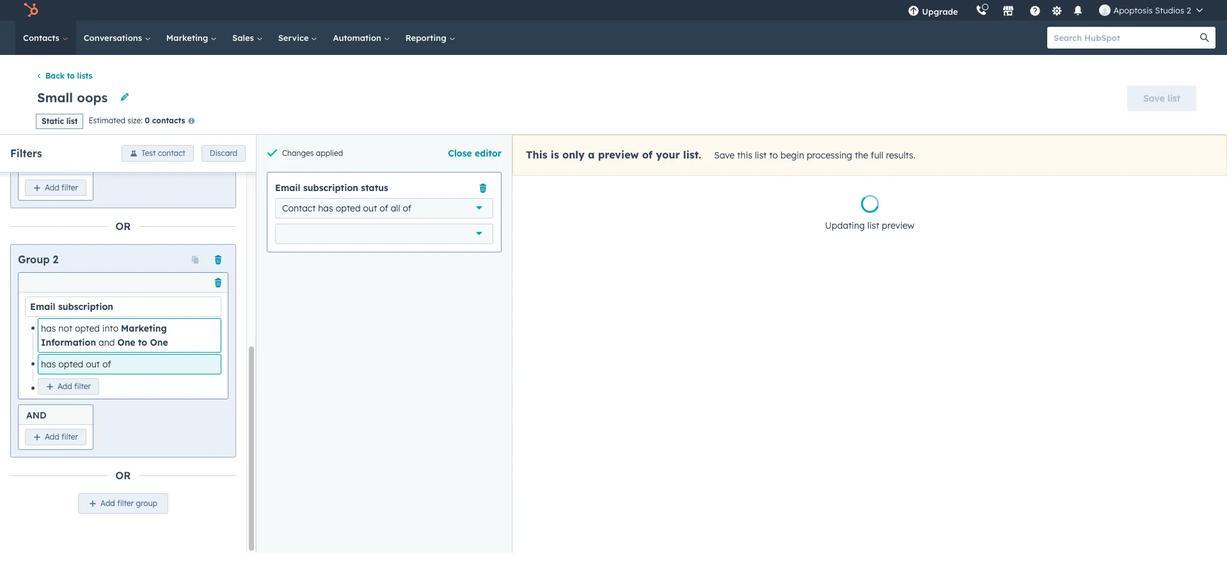 Task type: locate. For each thing, give the bounding box(es) containing it.
0 vertical spatial out
[[363, 203, 377, 214]]

marketplaces image
[[1003, 6, 1014, 17]]

list.
[[683, 148, 701, 161]]

2 vertical spatial add filter
[[45, 433, 78, 442]]

preview right 'updating' at the top right of the page
[[882, 220, 915, 231]]

out down status
[[363, 203, 377, 214]]

0 horizontal spatial to
[[67, 71, 75, 81]]

1 horizontal spatial save
[[1143, 93, 1165, 104]]

0 vertical spatial add filter
[[45, 183, 78, 192]]

one up has opted out of button
[[150, 337, 168, 349]]

has not opted into
[[41, 323, 121, 334]]

1 horizontal spatial out
[[363, 203, 377, 214]]

and
[[99, 337, 115, 349], [26, 410, 46, 422]]

1 or from the top
[[116, 220, 131, 233]]

test
[[141, 148, 156, 158]]

search button
[[1194, 27, 1216, 49]]

help button
[[1025, 0, 1046, 20]]

1 vertical spatial save
[[714, 150, 735, 161]]

add
[[45, 183, 59, 192], [58, 382, 72, 392], [45, 433, 59, 442], [100, 499, 115, 509]]

studios
[[1155, 5, 1185, 15]]

0 horizontal spatial preview
[[598, 148, 639, 161]]

back to lists link
[[36, 71, 92, 81]]

0 horizontal spatial save
[[714, 150, 735, 161]]

calling icon image
[[976, 5, 988, 17]]

email up contact
[[275, 182, 300, 194]]

to left begin
[[769, 150, 778, 161]]

0 horizontal spatial out
[[86, 359, 100, 370]]

0 vertical spatial opted
[[336, 203, 361, 214]]

one down "into"
[[117, 337, 135, 349]]

of left your
[[642, 148, 653, 161]]

0 vertical spatial 2
[[1187, 5, 1191, 15]]

automation
[[333, 33, 384, 43]]

add filter for the middle add filter button
[[58, 382, 91, 392]]

1 one from the left
[[117, 337, 135, 349]]

hubspot link
[[15, 3, 48, 18]]

1 vertical spatial opted
[[75, 323, 100, 334]]

list inside "button"
[[1168, 93, 1181, 104]]

a
[[588, 148, 595, 161]]

save list button
[[1127, 86, 1197, 111]]

and one to one
[[96, 337, 168, 349]]

notifications image
[[1073, 6, 1084, 17]]

out inside popup button
[[363, 203, 377, 214]]

opted inside the contact has opted out of all of popup button
[[336, 203, 361, 214]]

calling icon button
[[971, 2, 993, 19]]

1 vertical spatial or
[[116, 470, 131, 483]]

2 vertical spatial to
[[138, 337, 147, 349]]

save inside "button"
[[1143, 93, 1165, 104]]

and for and
[[26, 410, 46, 422]]

status
[[361, 182, 388, 194]]

out inside button
[[86, 359, 100, 370]]

add for bottommost add filter button
[[45, 433, 59, 442]]

apoptosis
[[1114, 5, 1153, 15]]

preview inside "status"
[[882, 220, 915, 231]]

2
[[1187, 5, 1191, 15], [53, 253, 58, 266]]

subscription for not
[[58, 301, 113, 313]]

only
[[562, 148, 585, 161]]

one
[[117, 337, 135, 349], [150, 337, 168, 349]]

group
[[18, 253, 50, 266]]

List name field
[[36, 89, 112, 106]]

2 horizontal spatial to
[[769, 150, 778, 161]]

0 vertical spatial or
[[116, 220, 131, 233]]

0 vertical spatial email
[[275, 182, 300, 194]]

filter inside add filter group button
[[117, 499, 134, 509]]

of
[[642, 148, 653, 161], [380, 203, 388, 214], [403, 203, 411, 214], [102, 359, 111, 370]]

1 vertical spatial add filter
[[58, 382, 91, 392]]

into
[[102, 323, 118, 334]]

2 or from the top
[[116, 470, 131, 483]]

1 horizontal spatial email
[[275, 182, 300, 194]]

add filter for bottommost add filter button
[[45, 433, 78, 442]]

size:
[[127, 116, 143, 126]]

has opted out of button
[[38, 354, 221, 375]]

updating list preview status
[[820, 195, 920, 233]]

1 horizontal spatial and
[[99, 337, 115, 349]]

contacts
[[23, 33, 62, 43]]

add filter for the top add filter button
[[45, 183, 78, 192]]

service link
[[270, 20, 325, 55]]

to
[[67, 71, 75, 81], [769, 150, 778, 161], [138, 337, 147, 349]]

page section element
[[0, 55, 1227, 134]]

1 vertical spatial preview
[[882, 220, 915, 231]]

0 horizontal spatial email
[[30, 301, 55, 313]]

marketing up and one to one
[[121, 323, 167, 334]]

marketing link
[[159, 20, 225, 55]]

has inside the contact has opted out of all of popup button
[[318, 203, 333, 214]]

out down marketing information
[[86, 359, 100, 370]]

has inside has opted out of button
[[41, 359, 56, 370]]

1 vertical spatial out
[[86, 359, 100, 370]]

0 vertical spatial and
[[99, 337, 115, 349]]

opted down the email subscription status
[[336, 203, 361, 214]]

list for save list
[[1168, 93, 1181, 104]]

preview right a
[[598, 148, 639, 161]]

has opted out of
[[41, 359, 113, 370]]

0 vertical spatial to
[[67, 71, 75, 81]]

back to lists
[[45, 71, 92, 81]]

subscription up contact has opted out of all of
[[303, 182, 358, 194]]

1 horizontal spatial preview
[[882, 220, 915, 231]]

preview
[[598, 148, 639, 161], [882, 220, 915, 231]]

reporting link
[[398, 20, 463, 55]]

opted down information
[[58, 359, 83, 370]]

1 horizontal spatial subscription
[[303, 182, 358, 194]]

subscription
[[303, 182, 358, 194], [58, 301, 113, 313]]

1 vertical spatial 2
[[53, 253, 58, 266]]

contact
[[158, 148, 185, 158]]

1 vertical spatial to
[[769, 150, 778, 161]]

0 vertical spatial marketing
[[166, 33, 211, 43]]

has down the email subscription status
[[318, 203, 333, 214]]

1 vertical spatial has
[[41, 323, 56, 334]]

1 horizontal spatial 2
[[1187, 5, 1191, 15]]

add for add filter group button
[[100, 499, 115, 509]]

upgrade
[[922, 6, 958, 17]]

0 horizontal spatial subscription
[[58, 301, 113, 313]]

filter
[[61, 183, 78, 192], [74, 382, 91, 392], [61, 433, 78, 442], [117, 499, 134, 509]]

2 right studios
[[1187, 5, 1191, 15]]

2 vertical spatial opted
[[58, 359, 83, 370]]

settings image
[[1051, 5, 1063, 17]]

1 horizontal spatial one
[[150, 337, 168, 349]]

save for save this list to begin processing the full results.
[[714, 150, 735, 161]]

has
[[318, 203, 333, 214], [41, 323, 56, 334], [41, 359, 56, 370]]

marketing left sales
[[166, 33, 211, 43]]

opted
[[336, 203, 361, 214], [75, 323, 100, 334], [58, 359, 83, 370]]

0 horizontal spatial and
[[26, 410, 46, 422]]

add for the middle add filter button
[[58, 382, 72, 392]]

out
[[363, 203, 377, 214], [86, 359, 100, 370]]

add filter
[[45, 183, 78, 192], [58, 382, 91, 392], [45, 433, 78, 442]]

of left all at the top
[[380, 203, 388, 214]]

email up has not opted into
[[30, 301, 55, 313]]

list for updating list preview
[[867, 220, 879, 231]]

opted for into
[[75, 323, 100, 334]]

2 vertical spatial has
[[41, 359, 56, 370]]

1 vertical spatial and
[[26, 410, 46, 422]]

contacts
[[152, 116, 185, 126]]

marketing inside marketing information
[[121, 323, 167, 334]]

is
[[551, 148, 559, 161]]

1 vertical spatial add filter button
[[38, 379, 99, 395]]

menu item
[[967, 0, 970, 20]]

subscription up has not opted into
[[58, 301, 113, 313]]

list
[[1168, 93, 1181, 104], [66, 116, 78, 126], [755, 150, 767, 161], [867, 220, 879, 231]]

contact has opted out of all of button
[[275, 198, 493, 219]]

estimated size: 0 contacts
[[89, 116, 185, 126]]

opted right the "not"
[[75, 323, 100, 334]]

to up has opted out of button
[[138, 337, 147, 349]]

filters
[[10, 147, 42, 160]]

Search HubSpot search field
[[1047, 27, 1204, 49]]

add filter group
[[100, 499, 157, 509]]

0 horizontal spatial one
[[117, 337, 135, 349]]

sales
[[232, 33, 256, 43]]

email for email subscription
[[30, 301, 55, 313]]

marketing
[[166, 33, 211, 43], [121, 323, 167, 334]]

1 vertical spatial marketing
[[121, 323, 167, 334]]

discard button
[[201, 145, 246, 162]]

reporting
[[406, 33, 449, 43]]

save list banner
[[31, 82, 1197, 113]]

list inside "status"
[[867, 220, 879, 231]]

2 one from the left
[[150, 337, 168, 349]]

updating
[[825, 220, 865, 231]]

of right all at the top
[[403, 203, 411, 214]]

changes applied
[[282, 149, 343, 158]]

add filter button
[[25, 180, 86, 196], [38, 379, 99, 395], [25, 430, 86, 446]]

2 inside popup button
[[1187, 5, 1191, 15]]

0 vertical spatial subscription
[[303, 182, 358, 194]]

0 vertical spatial save
[[1143, 93, 1165, 104]]

2 right group
[[53, 253, 58, 266]]

or
[[116, 220, 131, 233], [116, 470, 131, 483]]

0 vertical spatial has
[[318, 203, 333, 214]]

has down information
[[41, 359, 56, 370]]

menu
[[899, 0, 1212, 20]]

1 vertical spatial email
[[30, 301, 55, 313]]

1 vertical spatial subscription
[[58, 301, 113, 313]]

of down marketing information
[[102, 359, 111, 370]]

to left lists
[[67, 71, 75, 81]]

settings link
[[1049, 4, 1065, 17]]

automation link
[[325, 20, 398, 55]]

has left the "not"
[[41, 323, 56, 334]]

processing
[[807, 150, 852, 161]]

save this list to begin processing the full results.
[[714, 150, 916, 161]]

email
[[275, 182, 300, 194], [30, 301, 55, 313]]



Task type: describe. For each thing, give the bounding box(es) containing it.
email for email subscription status
[[275, 182, 300, 194]]

search image
[[1200, 33, 1209, 42]]

back
[[45, 71, 65, 81]]

information
[[41, 337, 96, 349]]

updating list preview
[[825, 220, 915, 231]]

conversations
[[84, 33, 144, 43]]

save list
[[1143, 93, 1181, 104]]

add for the top add filter button
[[45, 183, 59, 192]]

this
[[737, 150, 752, 161]]

subscription for has
[[303, 182, 358, 194]]

all
[[391, 203, 400, 214]]

0 vertical spatial add filter button
[[25, 180, 86, 196]]

marketing for marketing information
[[121, 323, 167, 334]]

changes
[[282, 149, 314, 158]]

apoptosis studios 2
[[1114, 5, 1191, 15]]

group 2
[[18, 253, 58, 266]]

help image
[[1030, 6, 1041, 17]]

the
[[855, 150, 868, 161]]

email subscription status
[[275, 182, 388, 194]]

contacts link
[[15, 20, 76, 55]]

and for and one to one
[[99, 337, 115, 349]]

opted inside has opted out of button
[[58, 359, 83, 370]]

of inside button
[[102, 359, 111, 370]]

to inside page section element
[[67, 71, 75, 81]]

lists
[[77, 71, 92, 81]]

close editor
[[448, 148, 502, 159]]

0
[[145, 116, 150, 126]]

opted for out
[[336, 203, 361, 214]]

list for static list
[[66, 116, 78, 126]]

service
[[278, 33, 311, 43]]

close editor button
[[448, 146, 502, 161]]

applied
[[316, 149, 343, 158]]

close
[[448, 148, 472, 159]]

results.
[[886, 150, 916, 161]]

apoptosis studios 2 button
[[1092, 0, 1211, 20]]

2 vertical spatial add filter button
[[25, 430, 86, 446]]

tara schultz image
[[1100, 4, 1111, 16]]

static list
[[42, 116, 78, 126]]

1 horizontal spatial to
[[138, 337, 147, 349]]

test contact
[[141, 148, 185, 158]]

test contact button
[[122, 145, 194, 162]]

contact has opted out of all of
[[282, 203, 411, 214]]

add filter group button
[[78, 494, 168, 515]]

this
[[526, 148, 548, 161]]

has for has opted out of
[[41, 359, 56, 370]]

marketing for marketing
[[166, 33, 211, 43]]

not
[[58, 323, 72, 334]]

notifications button
[[1068, 0, 1089, 20]]

save for save list
[[1143, 93, 1165, 104]]

menu containing apoptosis studios 2
[[899, 0, 1212, 20]]

group
[[136, 499, 157, 509]]

conversations link
[[76, 20, 159, 55]]

upgrade image
[[908, 6, 920, 17]]

sales link
[[225, 20, 270, 55]]

hubspot image
[[23, 3, 38, 18]]

marketing information
[[41, 323, 167, 349]]

static
[[42, 116, 64, 126]]

discard
[[210, 148, 237, 158]]

has for has not opted into
[[41, 323, 56, 334]]

email subscription
[[30, 301, 113, 313]]

this is only a preview of your list.
[[526, 148, 701, 161]]

0 vertical spatial preview
[[598, 148, 639, 161]]

full
[[871, 150, 884, 161]]

begin
[[781, 150, 804, 161]]

editor
[[475, 148, 502, 159]]

estimated
[[89, 116, 125, 126]]

marketplaces button
[[995, 0, 1022, 20]]

0 horizontal spatial 2
[[53, 253, 58, 266]]

contact
[[282, 203, 316, 214]]

your
[[656, 148, 680, 161]]



Task type: vqa. For each thing, say whether or not it's contained in the screenshot.
Information
yes



